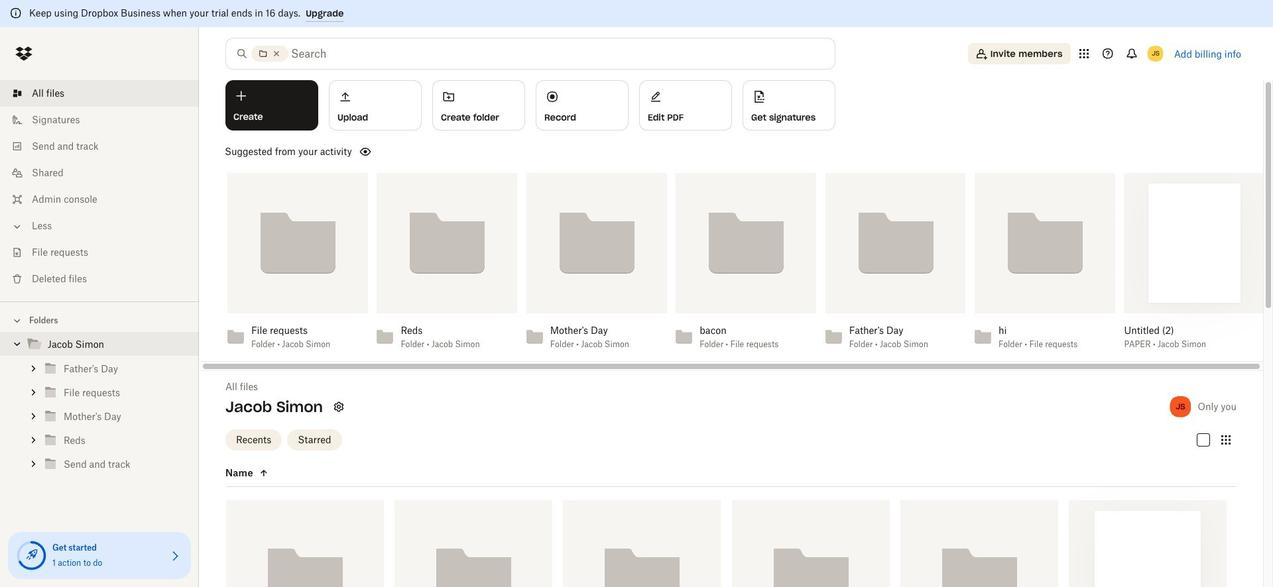 Task type: vqa. For each thing, say whether or not it's contained in the screenshot.
THE NAME button
no



Task type: describe. For each thing, give the bounding box(es) containing it.
folder, send and track row
[[901, 501, 1059, 588]]

dropbox image
[[11, 40, 37, 67]]

Search in folder "Jacob Simon" text field
[[291, 46, 808, 62]]

folder, mother's day row
[[563, 501, 721, 588]]

less image
[[11, 220, 24, 234]]

folder settings image
[[331, 399, 347, 415]]

folder, father's day row
[[226, 501, 384, 588]]

folder, file requests row
[[395, 501, 553, 588]]



Task type: locate. For each thing, give the bounding box(es) containing it.
folder, reds row
[[732, 501, 890, 588]]

alert
[[0, 0, 1274, 27]]

file, _ getting started with dropbox paper.paper row
[[1069, 501, 1227, 588]]

list
[[0, 72, 199, 302]]

group
[[0, 357, 199, 476]]

list item
[[0, 80, 199, 107]]



